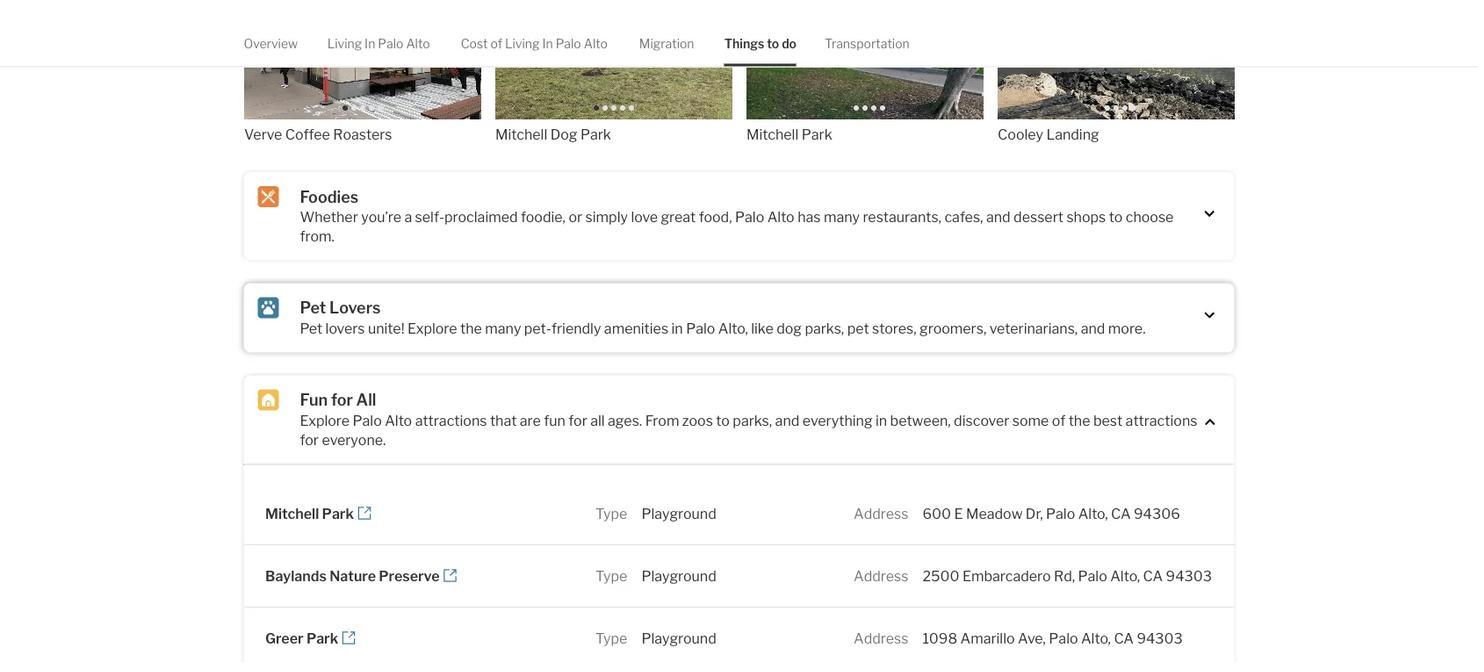 Task type: describe. For each thing, give the bounding box(es) containing it.
choose
[[1126, 209, 1174, 226]]

2 horizontal spatial for
[[569, 412, 587, 429]]

2500
[[922, 568, 959, 585]]

slide 1 dot image for coffee
[[342, 106, 347, 111]]

nature
[[329, 568, 375, 585]]

alto, right rd,
[[1110, 568, 1140, 585]]

cooley landing
[[997, 126, 1099, 143]]

proclaimed
[[444, 209, 518, 226]]

like
[[751, 320, 774, 337]]

in inside fun for all explore palo alto attractions that are fun for all ages. from zoos to parks, and everything in between, discover some of the best attractions for everyone.
[[876, 412, 887, 429]]

a
[[404, 209, 412, 226]]

migration link
[[639, 21, 694, 66]]

in inside pet lovers pet lovers unite! explore the many pet-friendly amenities in palo alto, like dog parks, pet stores, groomers, veterinarians, and more.
[[671, 320, 683, 337]]

park up has
[[801, 126, 832, 143]]

and inside pet lovers pet lovers unite! explore the many pet-friendly amenities in palo alto, like dog parks, pet stores, groomers, veterinarians, and more.
[[1081, 320, 1105, 337]]

mitchell for slide 2 dot icon
[[746, 126, 798, 143]]

discover
[[954, 412, 1009, 429]]

foodies
[[300, 187, 358, 207]]

cost of living in palo alto link
[[461, 21, 608, 66]]

everyone.
[[322, 432, 386, 449]]

slide 3 dot image for mitchell park
[[862, 106, 867, 111]]

restaurants,
[[863, 209, 942, 226]]

600
[[922, 505, 951, 523]]

playground for 2500
[[641, 568, 716, 585]]

veterinarians,
[[990, 320, 1078, 337]]

600 e meadow dr, palo alto, ca 94306
[[922, 505, 1180, 523]]

94306
[[1134, 505, 1180, 523]]

ca for 1098 amarillo ave, palo alto, ca 94303
[[1114, 630, 1133, 647]]

you're
[[361, 209, 401, 226]]

things to do link
[[724, 21, 797, 66]]

2 pet from the top
[[300, 320, 322, 337]]

dr,
[[1025, 505, 1043, 523]]

1098
[[922, 630, 957, 647]]

e
[[954, 505, 963, 523]]

0 vertical spatial ca
[[1111, 505, 1130, 523]]

lovers
[[329, 299, 381, 318]]

2 attractions from the left
[[1126, 412, 1197, 429]]

transportation
[[825, 36, 910, 51]]

great
[[661, 209, 696, 226]]

from.
[[300, 228, 335, 245]]

roasters
[[333, 126, 392, 143]]

shops
[[1067, 209, 1106, 226]]

do
[[782, 36, 797, 51]]

palo inside pet lovers pet lovers unite! explore the many pet-friendly amenities in palo alto, like dog parks, pet stores, groomers, veterinarians, and more.
[[686, 320, 715, 337]]

meadow
[[966, 505, 1022, 523]]

from
[[645, 412, 679, 429]]

to inside foodies whether you're a self-proclaimed foodie, or simply love great food, palo alto has many restaurants, cafes, and dessert shops to choose from.
[[1109, 209, 1123, 226]]

the inside fun for all explore palo alto attractions that are fun for all ages. from zoos to parks, and everything in between, discover some of the best attractions for everyone.
[[1069, 412, 1090, 429]]

many inside foodies whether you're a self-proclaimed foodie, or simply love great food, palo alto has many restaurants, cafes, and dessert shops to choose from.
[[824, 209, 860, 226]]

playground for 600
[[641, 505, 716, 523]]

unite!
[[368, 320, 405, 337]]

many inside pet lovers pet lovers unite! explore the many pet-friendly amenities in palo alto, like dog parks, pet stores, groomers, veterinarians, and more.
[[485, 320, 521, 337]]

2 in from the left
[[542, 36, 553, 51]]

slide 2 dot image
[[853, 106, 859, 111]]

fun
[[300, 391, 328, 410]]

slide 4 dot image
[[871, 106, 876, 111]]

ave,
[[1018, 630, 1045, 647]]

greer park
[[265, 630, 338, 647]]

park down slide 1 dot icon
[[580, 126, 611, 143]]

explore inside pet lovers pet lovers unite! explore the many pet-friendly amenities in palo alto, like dog parks, pet stores, groomers, veterinarians, and more.
[[408, 320, 457, 337]]

cafes,
[[945, 209, 983, 226]]

whether
[[300, 209, 358, 226]]

greer
[[265, 630, 303, 647]]

1 pet from the top
[[300, 299, 326, 318]]

slide 1 dot image for park
[[844, 106, 850, 111]]

amarillo
[[960, 630, 1014, 647]]

address for 600 e meadow dr, palo alto, ca 94306
[[853, 505, 908, 523]]

or
[[569, 209, 582, 226]]

pet-
[[524, 320, 551, 337]]

food,
[[699, 209, 732, 226]]

overview link
[[244, 21, 298, 66]]

between,
[[890, 412, 951, 429]]

ca for 2500 embarcadero rd, palo alto, ca 94303
[[1143, 568, 1163, 585]]

of inside fun for all explore palo alto attractions that are fun for all ages. from zoos to parks, and everything in between, discover some of the best attractions for everyone.
[[1052, 412, 1066, 429]]

best
[[1093, 412, 1123, 429]]

and inside fun for all explore palo alto attractions that are fun for all ages. from zoos to parks, and everything in between, discover some of the best attractions for everyone.
[[775, 412, 800, 429]]

slide 3 dot image for mitchell dog park
[[611, 106, 616, 111]]

overview
[[244, 36, 298, 51]]

pet
[[847, 320, 869, 337]]

that
[[490, 412, 517, 429]]

dog
[[550, 126, 577, 143]]

explore inside fun for all explore palo alto attractions that are fun for all ages. from zoos to parks, and everything in between, discover some of the best attractions for everyone.
[[300, 412, 350, 429]]

things
[[724, 36, 764, 51]]

park up baylands nature preserve
[[322, 505, 353, 523]]

1 vertical spatial mitchell park
[[265, 505, 353, 523]]

slide 4 dot image for roasters
[[368, 106, 374, 111]]

slide 5 dot image for cooley landing
[[1131, 106, 1136, 111]]

all
[[356, 391, 376, 410]]

94303 for 1098 amarillo ave, palo alto, ca 94303
[[1136, 630, 1182, 647]]

slide 5 dot image for roasters
[[377, 106, 382, 111]]

self-
[[415, 209, 444, 226]]

1098 amarillo ave, palo alto, ca 94303
[[922, 630, 1182, 647]]

living in palo alto link
[[327, 21, 430, 66]]



Task type: vqa. For each thing, say whether or not it's contained in the screenshot.
first Type from the bottom
yes



Task type: locate. For each thing, give the bounding box(es) containing it.
zoos
[[682, 412, 713, 429]]

0 horizontal spatial slide 1 dot image
[[342, 106, 347, 111]]

friendly
[[551, 320, 601, 337]]

1 horizontal spatial many
[[824, 209, 860, 226]]

1 slide 2 dot image from the left
[[351, 106, 356, 111]]

2 vertical spatial type
[[595, 630, 627, 647]]

type for mitchell park
[[595, 505, 627, 523]]

0 horizontal spatial in
[[365, 36, 375, 51]]

0 vertical spatial many
[[824, 209, 860, 226]]

palo inside foodies whether you're a self-proclaimed foodie, or simply love great food, palo alto has many restaurants, cafes, and dessert shops to choose from.
[[735, 209, 764, 226]]

1 in from the left
[[365, 36, 375, 51]]

alto left cost
[[406, 36, 430, 51]]

1 horizontal spatial the
[[1069, 412, 1090, 429]]

address left 2500
[[853, 568, 908, 585]]

0 vertical spatial mitchell park
[[746, 126, 832, 143]]

slide 1 dot image left slide 2 dot icon
[[844, 106, 850, 111]]

baylands
[[265, 568, 326, 585]]

0 vertical spatial of
[[491, 36, 502, 51]]

slide 4 dot image
[[368, 106, 374, 111], [620, 106, 625, 111], [1122, 106, 1127, 111]]

slide 4 dot image for park
[[620, 106, 625, 111]]

alto left has
[[767, 209, 795, 226]]

explore right unite!
[[408, 320, 457, 337]]

slide 3 dot image for cooley landing
[[1113, 106, 1118, 111]]

0 vertical spatial in
[[671, 320, 683, 337]]

baylands nature preserve
[[265, 568, 439, 585]]

94303 for 2500 embarcadero rd, palo alto, ca 94303
[[1166, 568, 1212, 585]]

attractions left that
[[415, 412, 487, 429]]

playground for 1098
[[641, 630, 716, 647]]

2 vertical spatial playground
[[641, 630, 716, 647]]

slide 2 dot image for park
[[602, 106, 607, 111]]

1 vertical spatial the
[[1069, 412, 1090, 429]]

living right overview at left top
[[327, 36, 362, 51]]

2 slide 4 dot image from the left
[[620, 106, 625, 111]]

and inside foodies whether you're a self-proclaimed foodie, or simply love great food, palo alto has many restaurants, cafes, and dessert shops to choose from.
[[986, 209, 1011, 226]]

1 horizontal spatial slide 5 dot image
[[628, 106, 634, 111]]

for left all
[[331, 391, 353, 410]]

1 horizontal spatial mitchell park
[[746, 126, 832, 143]]

0 horizontal spatial many
[[485, 320, 521, 337]]

foodie,
[[521, 209, 566, 226]]

1 slide 3 dot image from the left
[[360, 106, 365, 111]]

1 vertical spatial and
[[1081, 320, 1105, 337]]

1 type from the top
[[595, 505, 627, 523]]

1 horizontal spatial in
[[542, 36, 553, 51]]

to left 'do'
[[767, 36, 779, 51]]

has
[[798, 209, 821, 226]]

groomers,
[[920, 320, 987, 337]]

explore
[[408, 320, 457, 337], [300, 412, 350, 429]]

alto inside living in palo alto link
[[406, 36, 430, 51]]

0 horizontal spatial for
[[300, 432, 319, 449]]

2 horizontal spatial slide 1 dot image
[[1096, 106, 1101, 111]]

2 horizontal spatial slide 2 dot image
[[1104, 106, 1110, 111]]

palo inside fun for all explore palo alto attractions that are fun for all ages. from zoos to parks, and everything in between, discover some of the best attractions for everyone.
[[353, 412, 382, 429]]

0 vertical spatial and
[[986, 209, 1011, 226]]

park right greer
[[306, 630, 338, 647]]

94303
[[1166, 568, 1212, 585], [1136, 630, 1182, 647]]

cost
[[461, 36, 488, 51]]

playground
[[641, 505, 716, 523], [641, 568, 716, 585], [641, 630, 716, 647]]

stores,
[[872, 320, 917, 337]]

alto
[[406, 36, 430, 51], [584, 36, 608, 51], [767, 209, 795, 226], [385, 412, 412, 429]]

alto up slide 1 dot icon
[[584, 36, 608, 51]]

slide 1 dot image up roasters
[[342, 106, 347, 111]]

3 slide 3 dot image from the left
[[862, 106, 867, 111]]

1 living from the left
[[327, 36, 362, 51]]

dog
[[777, 320, 802, 337]]

2 horizontal spatial mitchell
[[746, 126, 798, 143]]

for
[[331, 391, 353, 410], [569, 412, 587, 429], [300, 432, 319, 449]]

the left best
[[1069, 412, 1090, 429]]

fun for all explore palo alto attractions that are fun for all ages. from zoos to parks, and everything in between, discover some of the best attractions for everyone.
[[300, 391, 1197, 449]]

1 vertical spatial pet
[[300, 320, 322, 337]]

1 vertical spatial 94303
[[1136, 630, 1182, 647]]

things to do
[[724, 36, 797, 51]]

mitchell park up has
[[746, 126, 832, 143]]

fun
[[544, 412, 566, 429]]

1 vertical spatial address
[[853, 568, 908, 585]]

in
[[671, 320, 683, 337], [876, 412, 887, 429]]

1 slide 4 dot image from the left
[[368, 106, 374, 111]]

1 slide 5 dot image from the left
[[377, 106, 382, 111]]

2 slide 3 dot image from the left
[[611, 106, 616, 111]]

pet lovers pet lovers unite! explore the many pet-friendly amenities in palo alto, like dog parks, pet stores, groomers, veterinarians, and more.
[[300, 299, 1146, 337]]

3 slide 4 dot image from the left
[[1122, 106, 1127, 111]]

0 horizontal spatial slide 2 dot image
[[351, 106, 356, 111]]

and right cafes,
[[986, 209, 1011, 226]]

ca down 2500 embarcadero rd, palo alto, ca 94303
[[1114, 630, 1133, 647]]

2 slide 5 dot image from the left
[[628, 106, 634, 111]]

slide 1 dot image
[[342, 106, 347, 111], [844, 106, 850, 111], [1096, 106, 1101, 111]]

slide 3 dot image for verve coffee roasters
[[360, 106, 365, 111]]

alto, right dr,
[[1078, 505, 1108, 523]]

dessert
[[1014, 209, 1064, 226]]

migration
[[639, 36, 694, 51]]

1 playground from the top
[[641, 505, 716, 523]]

2 address from the top
[[853, 568, 908, 585]]

0 vertical spatial playground
[[641, 505, 716, 523]]

ages.
[[608, 412, 642, 429]]

1 vertical spatial explore
[[300, 412, 350, 429]]

living in palo alto
[[327, 36, 430, 51]]

1 horizontal spatial slide 5 dot image
[[1131, 106, 1136, 111]]

verve coffee roasters
[[244, 126, 392, 143]]

alto,
[[718, 320, 748, 337], [1078, 505, 1108, 523], [1110, 568, 1140, 585], [1081, 630, 1111, 647]]

address
[[853, 505, 908, 523], [853, 568, 908, 585], [853, 630, 908, 647]]

type for greer park
[[595, 630, 627, 647]]

0 horizontal spatial in
[[671, 320, 683, 337]]

rd,
[[1053, 568, 1075, 585]]

all
[[590, 412, 605, 429]]

parks, inside pet lovers pet lovers unite! explore the many pet-friendly amenities in palo alto, like dog parks, pet stores, groomers, veterinarians, and more.
[[805, 320, 844, 337]]

0 horizontal spatial of
[[491, 36, 502, 51]]

1 horizontal spatial explore
[[408, 320, 457, 337]]

0 horizontal spatial and
[[775, 412, 800, 429]]

1 vertical spatial parks,
[[733, 412, 772, 429]]

pet up lovers
[[300, 299, 326, 318]]

slide 1 dot image up landing
[[1096, 106, 1101, 111]]

1 horizontal spatial parks,
[[805, 320, 844, 337]]

slide 1 dot image for landing
[[1096, 106, 1101, 111]]

alto inside fun for all explore palo alto attractions that are fun for all ages. from zoos to parks, and everything in between, discover some of the best attractions for everyone.
[[385, 412, 412, 429]]

many left pet-
[[485, 320, 521, 337]]

2 vertical spatial to
[[716, 412, 730, 429]]

for left the all
[[569, 412, 587, 429]]

2 slide 5 dot image from the left
[[1131, 106, 1136, 111]]

0 horizontal spatial mitchell park
[[265, 505, 353, 523]]

parks, right zoos
[[733, 412, 772, 429]]

amenities
[[604, 320, 668, 337]]

many right has
[[824, 209, 860, 226]]

1 horizontal spatial mitchell
[[495, 126, 547, 143]]

0 horizontal spatial living
[[327, 36, 362, 51]]

1 address from the top
[[853, 505, 908, 523]]

alto inside cost of living in palo alto link
[[584, 36, 608, 51]]

1 attractions from the left
[[415, 412, 487, 429]]

alto, inside pet lovers pet lovers unite! explore the many pet-friendly amenities in palo alto, like dog parks, pet stores, groomers, veterinarians, and more.
[[718, 320, 748, 337]]

2 playground from the top
[[641, 568, 716, 585]]

3 slide 1 dot image from the left
[[1096, 106, 1101, 111]]

living right cost
[[505, 36, 540, 51]]

more.
[[1108, 320, 1146, 337]]

for down "fun"
[[300, 432, 319, 449]]

alto, right ave,
[[1081, 630, 1111, 647]]

mitchell for slide 2 dot image related to park
[[495, 126, 547, 143]]

slide 5 dot image for mitchell park
[[880, 106, 885, 111]]

cooley
[[997, 126, 1043, 143]]

1 vertical spatial many
[[485, 320, 521, 337]]

verve
[[244, 126, 282, 143]]

slide 5 dot image
[[880, 106, 885, 111], [1131, 106, 1136, 111]]

ca left 94306
[[1111, 505, 1130, 523]]

coffee
[[285, 126, 330, 143]]

1 vertical spatial for
[[569, 412, 587, 429]]

everything
[[803, 412, 873, 429]]

mitchell park
[[746, 126, 832, 143], [265, 505, 353, 523]]

0 vertical spatial to
[[767, 36, 779, 51]]

3 playground from the top
[[641, 630, 716, 647]]

address left 600
[[853, 505, 908, 523]]

alto inside foodies whether you're a self-proclaimed foodie, or simply love great food, palo alto has many restaurants, cafes, and dessert shops to choose from.
[[767, 209, 795, 226]]

0 horizontal spatial to
[[716, 412, 730, 429]]

to right shops
[[1109, 209, 1123, 226]]

attractions right best
[[1126, 412, 1197, 429]]

1 horizontal spatial attractions
[[1126, 412, 1197, 429]]

0 vertical spatial type
[[595, 505, 627, 523]]

parks, for fun for all
[[733, 412, 772, 429]]

some
[[1012, 412, 1049, 429]]

0 vertical spatial 94303
[[1166, 568, 1212, 585]]

1 vertical spatial type
[[595, 568, 627, 585]]

pet
[[300, 299, 326, 318], [300, 320, 322, 337]]

the inside pet lovers pet lovers unite! explore the many pet-friendly amenities in palo alto, like dog parks, pet stores, groomers, veterinarians, and more.
[[460, 320, 482, 337]]

in right amenities
[[671, 320, 683, 337]]

in left between,
[[876, 412, 887, 429]]

slide 5 dot image right slide 1 dot icon
[[628, 106, 634, 111]]

slide 3 dot image
[[360, 106, 365, 111], [611, 106, 616, 111], [862, 106, 867, 111], [1113, 106, 1118, 111]]

2 vertical spatial ca
[[1114, 630, 1133, 647]]

alto, left like
[[718, 320, 748, 337]]

1 horizontal spatial to
[[767, 36, 779, 51]]

slide 5 dot image for park
[[628, 106, 634, 111]]

of
[[491, 36, 502, 51], [1052, 412, 1066, 429]]

slide 5 dot image
[[377, 106, 382, 111], [628, 106, 634, 111]]

landing
[[1046, 126, 1099, 143]]

and
[[986, 209, 1011, 226], [1081, 320, 1105, 337], [775, 412, 800, 429]]

3 type from the top
[[595, 630, 627, 647]]

1 horizontal spatial slide 2 dot image
[[602, 106, 607, 111]]

0 vertical spatial the
[[460, 320, 482, 337]]

alto up everyone.
[[385, 412, 412, 429]]

parks, inside fun for all explore palo alto attractions that are fun for all ages. from zoos to parks, and everything in between, discover some of the best attractions for everyone.
[[733, 412, 772, 429]]

1 horizontal spatial of
[[1052, 412, 1066, 429]]

2500 embarcadero rd, palo alto, ca 94303
[[922, 568, 1212, 585]]

and left everything
[[775, 412, 800, 429]]

parks, left the pet in the right of the page
[[805, 320, 844, 337]]

many
[[824, 209, 860, 226], [485, 320, 521, 337]]

parks, for pet lovers
[[805, 320, 844, 337]]

to
[[767, 36, 779, 51], [1109, 209, 1123, 226], [716, 412, 730, 429]]

park
[[580, 126, 611, 143], [801, 126, 832, 143], [322, 505, 353, 523], [306, 630, 338, 647]]

1 horizontal spatial and
[[986, 209, 1011, 226]]

1 slide 1 dot image from the left
[[342, 106, 347, 111]]

1 horizontal spatial slide 4 dot image
[[620, 106, 625, 111]]

3 slide 2 dot image from the left
[[1104, 106, 1110, 111]]

are
[[520, 412, 541, 429]]

the
[[460, 320, 482, 337], [1069, 412, 1090, 429]]

0 vertical spatial pet
[[300, 299, 326, 318]]

foodies whether you're a self-proclaimed foodie, or simply love great food, palo alto has many restaurants, cafes, and dessert shops to choose from.
[[300, 187, 1174, 245]]

1 vertical spatial in
[[876, 412, 887, 429]]

explore down "fun"
[[300, 412, 350, 429]]

the left pet-
[[460, 320, 482, 337]]

2 horizontal spatial slide 4 dot image
[[1122, 106, 1127, 111]]

to inside fun for all explore palo alto attractions that are fun for all ages. from zoos to parks, and everything in between, discover some of the best attractions for everyone.
[[716, 412, 730, 429]]

2 vertical spatial for
[[300, 432, 319, 449]]

0 horizontal spatial slide 5 dot image
[[880, 106, 885, 111]]

2 slide 1 dot image from the left
[[844, 106, 850, 111]]

in
[[365, 36, 375, 51], [542, 36, 553, 51]]

1 vertical spatial of
[[1052, 412, 1066, 429]]

0 vertical spatial address
[[853, 505, 908, 523]]

1 slide 5 dot image from the left
[[880, 106, 885, 111]]

cost of living in palo alto
[[461, 36, 608, 51]]

1 horizontal spatial living
[[505, 36, 540, 51]]

slide 5 dot image up roasters
[[377, 106, 382, 111]]

and left more.
[[1081, 320, 1105, 337]]

0 horizontal spatial explore
[[300, 412, 350, 429]]

mitchell park up baylands
[[265, 505, 353, 523]]

2 type from the top
[[595, 568, 627, 585]]

1 vertical spatial playground
[[641, 568, 716, 585]]

0 vertical spatial parks,
[[805, 320, 844, 337]]

type
[[595, 505, 627, 523], [595, 568, 627, 585], [595, 630, 627, 647]]

1 vertical spatial to
[[1109, 209, 1123, 226]]

1 horizontal spatial slide 1 dot image
[[844, 106, 850, 111]]

0 horizontal spatial slide 4 dot image
[[368, 106, 374, 111]]

2 horizontal spatial and
[[1081, 320, 1105, 337]]

mitchell dog park
[[495, 126, 611, 143]]

0 vertical spatial explore
[[408, 320, 457, 337]]

of right the some
[[1052, 412, 1066, 429]]

simply
[[585, 209, 628, 226]]

to right zoos
[[716, 412, 730, 429]]

slide 2 dot image
[[351, 106, 356, 111], [602, 106, 607, 111], [1104, 106, 1110, 111]]

4 slide 3 dot image from the left
[[1113, 106, 1118, 111]]

2 vertical spatial address
[[853, 630, 908, 647]]

transportation link
[[825, 21, 910, 66]]

ca down 94306
[[1143, 568, 1163, 585]]

mitchell
[[495, 126, 547, 143], [746, 126, 798, 143], [265, 505, 319, 523]]

pet left lovers
[[300, 320, 322, 337]]

preserve
[[378, 568, 439, 585]]

love
[[631, 209, 658, 226]]

address for 1098 amarillo ave, palo alto, ca 94303
[[853, 630, 908, 647]]

address for 2500 embarcadero rd, palo alto, ca 94303
[[853, 568, 908, 585]]

3 address from the top
[[853, 630, 908, 647]]

2 slide 2 dot image from the left
[[602, 106, 607, 111]]

1 horizontal spatial in
[[876, 412, 887, 429]]

1 vertical spatial ca
[[1143, 568, 1163, 585]]

0 horizontal spatial slide 5 dot image
[[377, 106, 382, 111]]

attractions
[[415, 412, 487, 429], [1126, 412, 1197, 429]]

lovers
[[325, 320, 365, 337]]

of right cost
[[491, 36, 502, 51]]

type for baylands nature preserve
[[595, 568, 627, 585]]

0 horizontal spatial attractions
[[415, 412, 487, 429]]

2 living from the left
[[505, 36, 540, 51]]

slide 2 dot image for roasters
[[351, 106, 356, 111]]

0 horizontal spatial the
[[460, 320, 482, 337]]

embarcadero
[[962, 568, 1050, 585]]

0 horizontal spatial mitchell
[[265, 505, 319, 523]]

1 horizontal spatial for
[[331, 391, 353, 410]]

slide 1 dot image
[[593, 106, 599, 111]]

2 horizontal spatial to
[[1109, 209, 1123, 226]]

0 vertical spatial for
[[331, 391, 353, 410]]

address left 1098
[[853, 630, 908, 647]]

2 vertical spatial and
[[775, 412, 800, 429]]

0 horizontal spatial parks,
[[733, 412, 772, 429]]



